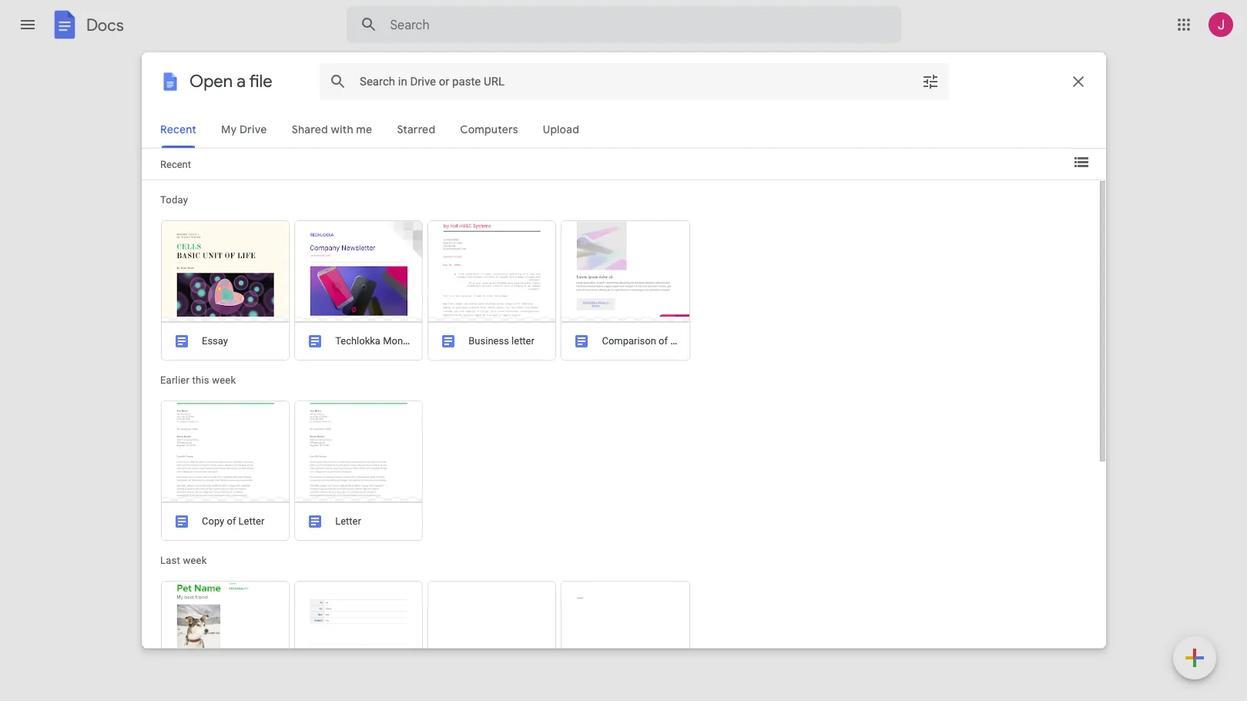 Task type: vqa. For each thing, say whether or not it's contained in the screenshot.
4th Owned by me 'ELEMENT' from the bottom
yes



Task type: locate. For each thing, give the bounding box(es) containing it.
untitled document
[[229, 435, 326, 449], [229, 474, 326, 487]]

2 document from the top
[[273, 474, 326, 487]]

owned by me element inside copy of letter option
[[631, 319, 764, 334]]

1 untitled document option from the top
[[170, 423, 1045, 701]]

document for 2nd untitled document option
[[273, 474, 326, 487]]

me
[[631, 320, 647, 333], [631, 359, 647, 371]]

0 vertical spatial untitled
[[229, 435, 270, 449]]

techlokka
[[229, 117, 281, 131]]

0 vertical spatial me
[[631, 320, 647, 333]]

copy of letter option
[[170, 308, 1045, 701]]

1 document from the top
[[273, 435, 326, 449]]

owned by me element
[[631, 232, 764, 247], [631, 319, 764, 334], [631, 357, 764, 373], [631, 598, 764, 614]]

2 me from the top
[[631, 359, 647, 371]]

owned by me element for copy of letter option
[[631, 319, 764, 334]]

1 vertical spatial untitled document
[[229, 474, 326, 487]]

search image
[[353, 9, 384, 40]]

owned by me element inside '2023_la_survey_1_report' option
[[631, 598, 764, 614]]

1 untitled document from the top
[[229, 435, 326, 449]]

owned by me element for essay option
[[631, 232, 764, 247]]

letter
[[272, 319, 304, 333]]

2 untitled document from the top
[[229, 474, 326, 487]]

untitled document option
[[170, 423, 1045, 701], [170, 462, 1045, 701]]

2 untitled from the top
[[229, 474, 270, 487]]

monthly
[[284, 117, 326, 131]]

untitled
[[229, 435, 270, 449], [229, 474, 270, 487]]

today inside heading
[[187, 67, 222, 82]]

1 me from the top
[[631, 320, 647, 333]]

copy of letter google docs 5 follow ups element
[[227, 317, 622, 336]]

previous
[[187, 276, 231, 290]]

the
[[229, 397, 248, 410]]

list box containing techlokka monthly newsletter
[[170, 0, 1072, 701]]

3 owned by me element from the top
[[631, 357, 764, 373]]

me for copy of letter
[[631, 320, 647, 333]]

0 vertical spatial untitled document
[[229, 435, 326, 449]]

copy of letter
[[229, 319, 304, 333]]

option
[[170, 0, 1072, 701], [170, 0, 1072, 701]]

list box
[[170, 0, 1072, 701]]

me for pet resume
[[631, 359, 647, 371]]

document
[[273, 435, 326, 449], [273, 474, 326, 487]]

1 vertical spatial untitled
[[229, 474, 270, 487]]

techlokka monthly newsletter google docs 5 follow ups element
[[227, 114, 622, 133]]

None search field
[[346, 6, 901, 43]]

today for 'techlokka monthly newsletter google docs 5 follow ups' element
[[187, 73, 218, 87]]

the doomy doc option
[[170, 0, 1045, 701]]

earlier
[[187, 517, 220, 531]]

4 owned by me element from the top
[[631, 598, 764, 614]]

me inside copy of letter option
[[631, 320, 647, 333]]

1 vertical spatial me
[[631, 359, 647, 371]]

pet resume google docs element
[[227, 0, 622, 642]]

2 owned by me element from the top
[[631, 319, 764, 334]]

doomy
[[251, 397, 288, 410]]

1 owned by me element from the top
[[631, 232, 764, 247]]

owned by me element inside essay option
[[631, 232, 764, 247]]

today heading
[[175, 49, 586, 99]]

techlokka monthly newsletter
[[229, 117, 386, 131]]

today
[[187, 67, 222, 82], [187, 73, 218, 87]]

1 today from the top
[[187, 67, 222, 82]]

pet resume
[[229, 358, 287, 372]]

me inside option
[[631, 359, 647, 371]]

1 vertical spatial document
[[273, 474, 326, 487]]

owned by me element inside pet resume option
[[631, 357, 764, 373]]

previous 7 days list box
[[170, 0, 1045, 701]]

0 vertical spatial document
[[273, 435, 326, 449]]

2 today from the top
[[187, 73, 218, 87]]



Task type: describe. For each thing, give the bounding box(es) containing it.
newsletter
[[329, 117, 386, 131]]

earlier list box
[[170, 549, 1045, 701]]

of
[[259, 319, 269, 333]]

pet
[[229, 358, 246, 372]]

the doomy doc google docs element
[[227, 0, 622, 680]]

2023_la_survey_1_report option
[[170, 587, 1045, 701]]

2023_la_survey_1_report
[[229, 599, 357, 613]]

docs link
[[49, 9, 124, 43]]

copy
[[229, 319, 256, 333]]

essay
[[229, 232, 259, 246]]

previous 7 days
[[187, 276, 266, 290]]

doc
[[290, 397, 311, 410]]

the doomy doc
[[229, 397, 311, 410]]

create new document image
[[1174, 637, 1217, 683]]

untitled document for first untitled document option
[[229, 435, 326, 449]]

untitled document for 2nd untitled document option
[[229, 474, 326, 487]]

2 untitled document option from the top
[[170, 462, 1045, 701]]

7
[[233, 276, 239, 290]]

techlokka monthly newsletter option
[[170, 0, 1072, 701]]

owned by me element for pet resume option
[[631, 357, 764, 373]]

today for list box containing techlokka monthly newsletter
[[187, 67, 222, 82]]

essay option
[[170, 220, 1045, 701]]

days
[[242, 276, 266, 290]]

resume
[[249, 358, 287, 372]]

document for first untitled document option
[[273, 435, 326, 449]]

pet resume option
[[170, 0, 1045, 701]]

owned by me element for '2023_la_survey_1_report' option
[[631, 598, 764, 614]]

docs
[[86, 14, 124, 35]]

1 untitled from the top
[[229, 435, 270, 449]]



